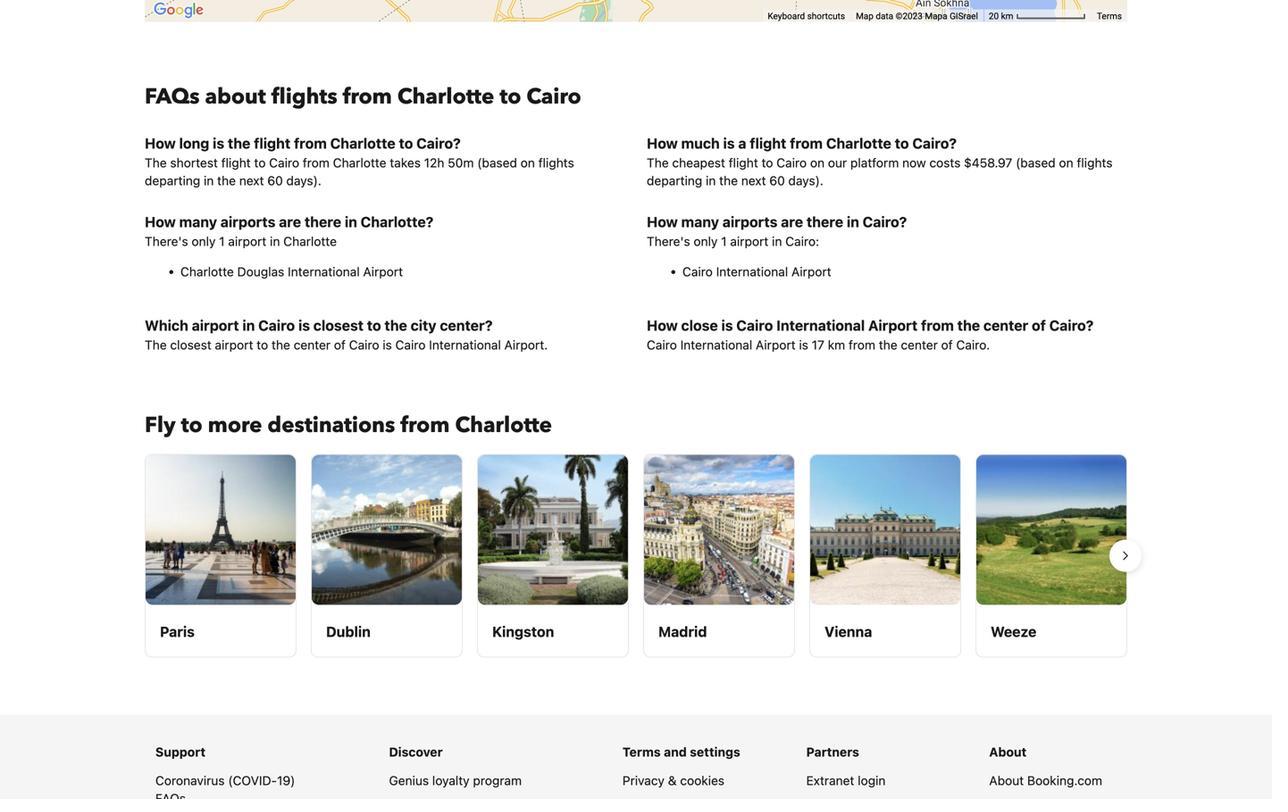 Task type: locate. For each thing, give the bounding box(es) containing it.
next up how many airports are there in charlotte?
[[239, 173, 264, 188]]

1 there's from the left
[[145, 234, 188, 249]]

center left cairo.
[[901, 338, 938, 352]]

charlotte douglas international airport
[[180, 264, 403, 279]]

faqs
[[145, 82, 200, 112], [155, 792, 186, 800]]

the down cheapest
[[719, 173, 738, 188]]

0 horizontal spatial are
[[279, 214, 301, 230]]

&
[[668, 774, 677, 788]]

1 up 'cairo international airport'
[[721, 234, 727, 249]]

20 km button
[[984, 9, 1092, 22]]

1 (based from the left
[[477, 155, 517, 170]]

the down shortest
[[217, 173, 236, 188]]

0 horizontal spatial airports
[[220, 214, 275, 230]]

region
[[130, 447, 1142, 665]]

2 airports from the left
[[723, 214, 778, 230]]

1 horizontal spatial only
[[694, 234, 718, 249]]

1 1 from the left
[[219, 234, 225, 249]]

how down shortest
[[145, 214, 176, 230]]

1 are from the left
[[279, 214, 301, 230]]

next inside how much is a flight from charlotte to cairo? the cheapest flight to cairo on our platform now costs $458.97 (based on flights departing in the next 60 days).
[[741, 173, 766, 188]]

2 departing from the left
[[647, 173, 702, 188]]

0 horizontal spatial there
[[305, 214, 341, 230]]

0 horizontal spatial flights
[[271, 82, 337, 112]]

how down cheapest
[[647, 214, 678, 230]]

(covid-
[[228, 774, 277, 788]]

0 vertical spatial km
[[1001, 11, 1013, 22]]

in inside which airport in cairo is closest to the city center? the closest airport to the center of cairo is cairo international airport.
[[242, 317, 255, 334]]

1 horizontal spatial on
[[810, 155, 825, 170]]

there for charlotte?
[[305, 214, 341, 230]]

0 horizontal spatial next
[[239, 173, 264, 188]]

0 horizontal spatial closest
[[170, 338, 211, 352]]

mapa
[[925, 11, 948, 22]]

about booking.com link
[[989, 774, 1102, 788]]

data
[[876, 11, 893, 22]]

login
[[858, 774, 886, 788]]

km inside button
[[1001, 11, 1013, 22]]

0 vertical spatial terms
[[1097, 11, 1122, 22]]

next
[[239, 173, 264, 188], [741, 173, 766, 188]]

loyalty
[[432, 774, 470, 788]]

weeze image
[[976, 455, 1127, 605]]

cairo?
[[416, 135, 461, 152], [912, 135, 957, 152], [863, 214, 907, 230], [1049, 317, 1094, 334]]

to
[[500, 82, 521, 112], [399, 135, 413, 152], [895, 135, 909, 152], [254, 155, 266, 170], [762, 155, 773, 170], [367, 317, 381, 334], [257, 338, 268, 352], [181, 411, 203, 440]]

the inside how much is a flight from charlotte to cairo? the cheapest flight to cairo on our platform now costs $458.97 (based on flights departing in the next 60 days).
[[647, 155, 669, 170]]

the for how much is a flight from charlotte to cairo?
[[647, 155, 669, 170]]

charlotte down there's only 1 airport in charlotte
[[180, 264, 234, 279]]

how much is a flight from charlotte to cairo? the cheapest flight to cairo on our platform now costs $458.97 (based on flights departing in the next 60 days).
[[647, 135, 1113, 188]]

1 horizontal spatial 60
[[769, 173, 785, 188]]

days). up how many airports are there in charlotte?
[[286, 173, 322, 188]]

0 horizontal spatial days).
[[286, 173, 322, 188]]

how close is cairo international airport from the center of cairo? cairo international airport is 17 km from the center of cairo.
[[647, 317, 1094, 352]]

1 horizontal spatial there's
[[647, 234, 690, 249]]

1 departing from the left
[[145, 173, 200, 188]]

partners
[[806, 745, 859, 760]]

days). up how many airports are there in cairo?
[[788, 173, 824, 188]]

2 (based from the left
[[1016, 155, 1056, 170]]

2 1 from the left
[[721, 234, 727, 249]]

2 about from the top
[[989, 774, 1024, 788]]

charlotte?
[[361, 214, 434, 230]]

0 horizontal spatial of
[[334, 338, 346, 352]]

1 vertical spatial faqs
[[155, 792, 186, 800]]

city
[[411, 317, 436, 334]]

international
[[288, 264, 360, 279], [716, 264, 788, 279], [776, 317, 865, 334], [429, 338, 501, 352], [680, 338, 752, 352]]

in down how many airports are there in charlotte?
[[270, 234, 280, 249]]

2 are from the left
[[781, 214, 803, 230]]

charlotte
[[397, 82, 494, 112], [330, 135, 395, 152], [826, 135, 891, 152], [333, 155, 386, 170], [283, 234, 337, 249], [180, 264, 234, 279], [455, 411, 552, 440]]

only up 'cairo international airport'
[[694, 234, 718, 249]]

cairo
[[527, 82, 581, 112], [269, 155, 299, 170], [777, 155, 807, 170], [683, 264, 713, 279], [258, 317, 295, 334], [736, 317, 773, 334], [349, 338, 379, 352], [395, 338, 426, 352], [647, 338, 677, 352]]

the left cheapest
[[647, 155, 669, 170]]

airports up there's only 1 airport in cairo:
[[723, 214, 778, 230]]

1 vertical spatial km
[[828, 338, 845, 352]]

cookies
[[680, 774, 725, 788]]

on right 50m
[[521, 155, 535, 170]]

km right the 20
[[1001, 11, 1013, 22]]

many
[[179, 214, 217, 230], [681, 214, 719, 230]]

1 horizontal spatial (based
[[1016, 155, 1056, 170]]

there up cairo: in the top of the page
[[807, 214, 843, 230]]

center?
[[440, 317, 493, 334]]

1 about from the top
[[989, 745, 1027, 760]]

0 horizontal spatial only
[[192, 234, 216, 249]]

kingston link
[[477, 454, 629, 658]]

terms for terms link
[[1097, 11, 1122, 22]]

faqs up long
[[145, 82, 200, 112]]

airports up there's only 1 airport in charlotte
[[220, 214, 275, 230]]

next down a
[[741, 173, 766, 188]]

there's down cheapest
[[647, 234, 690, 249]]

privacy & cookies
[[623, 774, 725, 788]]

are
[[279, 214, 301, 230], [781, 214, 803, 230]]

departing down cheapest
[[647, 173, 702, 188]]

flight down a
[[729, 155, 758, 170]]

flights
[[271, 82, 337, 112], [538, 155, 574, 170], [1077, 155, 1113, 170]]

airport up 'cairo international airport'
[[730, 234, 769, 249]]

are up charlotte douglas international airport
[[279, 214, 301, 230]]

the
[[228, 135, 250, 152], [217, 173, 236, 188], [719, 173, 738, 188], [385, 317, 407, 334], [957, 317, 980, 334], [272, 338, 290, 352], [879, 338, 898, 352]]

on left our on the right of the page
[[810, 155, 825, 170]]

is
[[213, 135, 224, 152], [723, 135, 735, 152], [298, 317, 310, 334], [721, 317, 733, 334], [383, 338, 392, 352], [799, 338, 808, 352]]

are up cairo: in the top of the page
[[781, 214, 803, 230]]

close
[[681, 317, 718, 334]]

charlotte up platform
[[826, 135, 891, 152]]

how for how many airports are there in cairo?
[[647, 214, 678, 230]]

0 horizontal spatial km
[[828, 338, 845, 352]]

1 there from the left
[[305, 214, 341, 230]]

international down center?
[[429, 338, 501, 352]]

1 horizontal spatial departing
[[647, 173, 702, 188]]

many up there's only 1 airport in charlotte
[[179, 214, 217, 230]]

1 many from the left
[[179, 214, 217, 230]]

only down shortest
[[192, 234, 216, 249]]

(based right the $458.97
[[1016, 155, 1056, 170]]

international inside which airport in cairo is closest to the city center? the closest airport to the center of cairo is cairo international airport.
[[429, 338, 501, 352]]

of
[[1032, 317, 1046, 334], [334, 338, 346, 352], [941, 338, 953, 352]]

departing down shortest
[[145, 173, 200, 188]]

there's down shortest
[[145, 234, 188, 249]]

km right 17
[[828, 338, 845, 352]]

cairo inside how much is a flight from charlotte to cairo? the cheapest flight to cairo on our platform now costs $458.97 (based on flights departing in the next 60 days).
[[777, 155, 807, 170]]

about
[[989, 745, 1027, 760], [989, 774, 1024, 788]]

from inside how much is a flight from charlotte to cairo? the cheapest flight to cairo on our platform now costs $458.97 (based on flights departing in the next 60 days).
[[790, 135, 823, 152]]

closest
[[313, 317, 364, 334], [170, 338, 211, 352]]

how left close at the top right of the page
[[647, 317, 678, 334]]

center
[[984, 317, 1028, 334], [294, 338, 331, 352], [901, 338, 938, 352]]

the left shortest
[[145, 155, 167, 170]]

flights inside how long is the flight from charlotte to cairo? the shortest flight to cairo from charlotte takes 12h 50m (based on flights departing in the next 60 days).
[[538, 155, 574, 170]]

1 airports from the left
[[220, 214, 275, 230]]

paris
[[160, 624, 195, 641]]

1 horizontal spatial 1
[[721, 234, 727, 249]]

1 days). from the left
[[286, 173, 322, 188]]

2 days). from the left
[[788, 173, 824, 188]]

charlotte down faqs about flights from charlotte to cairo
[[330, 135, 395, 152]]

0 horizontal spatial departing
[[145, 173, 200, 188]]

2 many from the left
[[681, 214, 719, 230]]

vienna link
[[809, 454, 961, 658]]

0 vertical spatial closest
[[313, 317, 364, 334]]

the down which in the left top of the page
[[145, 338, 167, 352]]

faqs down coronavirus
[[155, 792, 186, 800]]

1 horizontal spatial of
[[941, 338, 953, 352]]

(based right 50m
[[477, 155, 517, 170]]

how left the much
[[647, 135, 678, 152]]

cairo inside how long is the flight from charlotte to cairo? the shortest flight to cairo from charlotte takes 12h 50m (based on flights departing in the next 60 days).
[[269, 155, 299, 170]]

1 horizontal spatial km
[[1001, 11, 1013, 22]]

on right the $458.97
[[1059, 155, 1074, 170]]

are for charlotte?
[[279, 214, 301, 230]]

0 horizontal spatial many
[[179, 214, 217, 230]]

many for how many airports are there in cairo?
[[681, 214, 719, 230]]

2 horizontal spatial on
[[1059, 155, 1074, 170]]

2 there's from the left
[[647, 234, 690, 249]]

only for how many airports are there in charlotte?
[[192, 234, 216, 249]]

airport up douglas
[[228, 234, 267, 249]]

0 horizontal spatial center
[[294, 338, 331, 352]]

0 horizontal spatial terms
[[623, 745, 661, 760]]

which
[[145, 317, 188, 334]]

1 for how many airports are there in charlotte?
[[219, 234, 225, 249]]

1 60 from the left
[[267, 173, 283, 188]]

center inside which airport in cairo is closest to the city center? the closest airport to the center of cairo is cairo international airport.
[[294, 338, 331, 352]]

airport
[[228, 234, 267, 249], [730, 234, 769, 249], [192, 317, 239, 334], [215, 338, 253, 352]]

1 only from the left
[[192, 234, 216, 249]]

how for how much is a flight from charlotte to cairo? the cheapest flight to cairo on our platform now costs $458.97 (based on flights departing in the next 60 days).
[[647, 135, 678, 152]]

airports
[[220, 214, 275, 230], [723, 214, 778, 230]]

only
[[192, 234, 216, 249], [694, 234, 718, 249]]

0 horizontal spatial 60
[[267, 173, 283, 188]]

in down douglas
[[242, 317, 255, 334]]

0 vertical spatial about
[[989, 745, 1027, 760]]

1 horizontal spatial days).
[[788, 173, 824, 188]]

1 next from the left
[[239, 173, 264, 188]]

60 up how many airports are there in cairo?
[[769, 173, 785, 188]]

center up cairo.
[[984, 317, 1028, 334]]

1 down how many airports are there in charlotte?
[[219, 234, 225, 249]]

cairo:
[[785, 234, 819, 249]]

1 horizontal spatial terms
[[1097, 11, 1122, 22]]

1 horizontal spatial airports
[[723, 214, 778, 230]]

(based inside how much is a flight from charlotte to cairo? the cheapest flight to cairo on our platform now costs $458.97 (based on flights departing in the next 60 days).
[[1016, 155, 1056, 170]]

0 horizontal spatial (based
[[477, 155, 517, 170]]

in down cheapest
[[706, 173, 716, 188]]

airport right which in the left top of the page
[[192, 317, 239, 334]]

km
[[1001, 11, 1013, 22], [828, 338, 845, 352]]

keyboard shortcuts button
[[768, 10, 845, 22]]

in inside how long is the flight from charlotte to cairo? the shortest flight to cairo from charlotte takes 12h 50m (based on flights departing in the next 60 days).
[[204, 173, 214, 188]]

shortcuts
[[807, 11, 845, 22]]

0 horizontal spatial 1
[[219, 234, 225, 249]]

in left charlotte?
[[345, 214, 357, 230]]

flight down about
[[254, 135, 290, 152]]

1
[[219, 234, 225, 249], [721, 234, 727, 249]]

destinations
[[267, 411, 395, 440]]

1 on from the left
[[521, 155, 535, 170]]

1 horizontal spatial there
[[807, 214, 843, 230]]

2 on from the left
[[810, 155, 825, 170]]

1 vertical spatial terms
[[623, 745, 661, 760]]

the right 17
[[879, 338, 898, 352]]

2 there from the left
[[807, 214, 843, 230]]

how
[[145, 135, 176, 152], [647, 135, 678, 152], [145, 214, 176, 230], [647, 214, 678, 230], [647, 317, 678, 334]]

center down charlotte douglas international airport
[[294, 338, 331, 352]]

the left city on the left
[[385, 317, 407, 334]]

60
[[267, 173, 283, 188], [769, 173, 785, 188]]

cairo international airport
[[683, 264, 831, 279]]

2 60 from the left
[[769, 173, 785, 188]]

international down there's only 1 airport in cairo:
[[716, 264, 788, 279]]

the up cairo.
[[957, 317, 980, 334]]

1 horizontal spatial flights
[[538, 155, 574, 170]]

in down how many airports are there in cairo?
[[772, 234, 782, 249]]

closest down charlotte douglas international airport
[[313, 317, 364, 334]]

1 horizontal spatial are
[[781, 214, 803, 230]]

wien image
[[810, 455, 960, 605]]

how inside how close is cairo international airport from the center of cairo? cairo international airport is 17 km from the center of cairo.
[[647, 317, 678, 334]]

in
[[204, 173, 214, 188], [706, 173, 716, 188], [345, 214, 357, 230], [847, 214, 859, 230], [270, 234, 280, 249], [772, 234, 782, 249], [242, 317, 255, 334]]

terms up privacy
[[623, 745, 661, 760]]

how left long
[[145, 135, 176, 152]]

costs
[[930, 155, 961, 170]]

1 vertical spatial about
[[989, 774, 1024, 788]]

airport.
[[504, 338, 548, 352]]

discover
[[389, 745, 443, 760]]

many up there's only 1 airport in cairo:
[[681, 214, 719, 230]]

1 horizontal spatial next
[[741, 173, 766, 188]]

douglas
[[237, 264, 284, 279]]

0 horizontal spatial there's
[[145, 234, 188, 249]]

from
[[343, 82, 392, 112], [294, 135, 327, 152], [790, 135, 823, 152], [303, 155, 330, 170], [921, 317, 954, 334], [849, 338, 876, 352], [400, 411, 450, 440]]

closest down which in the left top of the page
[[170, 338, 211, 352]]

airports for how many airports are there in charlotte?
[[220, 214, 275, 230]]

vienna
[[825, 624, 872, 641]]

how inside how long is the flight from charlotte to cairo? the shortest flight to cairo from charlotte takes 12h 50m (based on flights departing in the next 60 days).
[[145, 135, 176, 152]]

faqs about flights from charlotte to cairo
[[145, 82, 581, 112]]

terms
[[1097, 11, 1122, 22], [623, 745, 661, 760]]

1 horizontal spatial many
[[681, 214, 719, 230]]

many for how many airports are there in charlotte?
[[179, 214, 217, 230]]

60 up how many airports are there in charlotte?
[[267, 173, 283, 188]]

in down shortest
[[204, 173, 214, 188]]

on
[[521, 155, 535, 170], [810, 155, 825, 170], [1059, 155, 1074, 170]]

3 on from the left
[[1059, 155, 1074, 170]]

0 horizontal spatial on
[[521, 155, 535, 170]]

departing
[[145, 173, 200, 188], [647, 173, 702, 188]]

there up charlotte douglas international airport
[[305, 214, 341, 230]]

region containing paris
[[130, 447, 1142, 665]]

60 inside how long is the flight from charlotte to cairo? the shortest flight to cairo from charlotte takes 12h 50m (based on flights departing in the next 60 days).
[[267, 173, 283, 188]]

about up about booking.com link at the bottom
[[989, 745, 1027, 760]]

2 next from the left
[[741, 173, 766, 188]]

flight
[[254, 135, 290, 152], [750, 135, 786, 152], [221, 155, 251, 170], [729, 155, 758, 170]]

2 horizontal spatial center
[[984, 317, 1028, 334]]

about left booking.com on the bottom of page
[[989, 774, 1024, 788]]

faqs inside coronavirus (covid-19) faqs
[[155, 792, 186, 800]]

terms right 20 km button
[[1097, 11, 1122, 22]]

2 horizontal spatial flights
[[1077, 155, 1113, 170]]

how inside how much is a flight from charlotte to cairo? the cheapest flight to cairo on our platform now costs $458.97 (based on flights departing in the next 60 days).
[[647, 135, 678, 152]]

paris image
[[146, 455, 296, 605]]

the inside how long is the flight from charlotte to cairo? the shortest flight to cairo from charlotte takes 12h 50m (based on flights departing in the next 60 days).
[[145, 155, 167, 170]]

2 only from the left
[[694, 234, 718, 249]]

in inside how much is a flight from charlotte to cairo? the cheapest flight to cairo on our platform now costs $458.97 (based on flights departing in the next 60 days).
[[706, 173, 716, 188]]



Task type: vqa. For each thing, say whether or not it's contained in the screenshot.
San Diego
no



Task type: describe. For each thing, give the bounding box(es) containing it.
terms and settings
[[623, 745, 740, 760]]

how many airports are there in charlotte?
[[145, 214, 434, 230]]

there's for how many airports are there in charlotte?
[[145, 234, 188, 249]]

platform
[[850, 155, 899, 170]]

extranet
[[806, 774, 854, 788]]

weeze
[[991, 624, 1037, 641]]

charlotte inside how much is a flight from charlotte to cairo? the cheapest flight to cairo on our platform now costs $458.97 (based on flights departing in the next 60 days).
[[826, 135, 891, 152]]

settings
[[690, 745, 740, 760]]

support
[[155, 745, 205, 760]]

only for how many airports are there in cairo?
[[694, 234, 718, 249]]

12h
[[424, 155, 444, 170]]

program
[[473, 774, 522, 788]]

madrid link
[[643, 454, 795, 658]]

the inside which airport in cairo is closest to the city center? the closest airport to the center of cairo is cairo international airport.
[[145, 338, 167, 352]]

kingston
[[492, 624, 554, 641]]

dublin
[[326, 624, 371, 641]]

coronavirus
[[155, 774, 225, 788]]

fly to more destinations from charlotte
[[145, 411, 552, 440]]

flight right shortest
[[221, 155, 251, 170]]

madrid
[[658, 624, 707, 641]]

our
[[828, 155, 847, 170]]

how long is the flight from charlotte to cairo? the shortest flight to cairo from charlotte takes 12h 50m (based on flights departing in the next 60 days).
[[145, 135, 574, 188]]

terms for terms and settings
[[623, 745, 661, 760]]

extranet login
[[806, 774, 886, 788]]

cairo.
[[956, 338, 990, 352]]

days). inside how much is a flight from charlotte to cairo? the cheapest flight to cairo on our platform now costs $458.97 (based on flights departing in the next 60 days).
[[788, 173, 824, 188]]

fly
[[145, 411, 176, 440]]

flight right a
[[750, 135, 786, 152]]

1 vertical spatial closest
[[170, 338, 211, 352]]

there's for how many airports are there in cairo?
[[647, 234, 690, 249]]

the down charlotte douglas international airport
[[272, 338, 290, 352]]

privacy
[[623, 774, 665, 788]]

there's only 1 airport in charlotte
[[145, 234, 337, 249]]

cairo? inside how long is the flight from charlotte to cairo? the shortest flight to cairo from charlotte takes 12h 50m (based on flights departing in the next 60 days).
[[416, 135, 461, 152]]

departing inside how long is the flight from charlotte to cairo? the shortest flight to cairo from charlotte takes 12h 50m (based on flights departing in the next 60 days).
[[145, 173, 200, 188]]

map
[[856, 11, 874, 22]]

which airport in cairo is closest to the city center? the closest airport to the center of cairo is cairo international airport.
[[145, 317, 548, 352]]

genius loyalty program
[[389, 774, 522, 788]]

madrid image
[[644, 455, 794, 605]]

now
[[902, 155, 926, 170]]

about for about booking.com
[[989, 774, 1024, 788]]

1 for how many airports are there in cairo?
[[721, 234, 727, 249]]

how for how many airports are there in charlotte?
[[145, 214, 176, 230]]

coronavirus (covid-19) faqs
[[155, 774, 295, 800]]

weeze link
[[976, 454, 1127, 658]]

coronavirus (covid-19) faqs link
[[155, 774, 295, 800]]

1 horizontal spatial center
[[901, 338, 938, 352]]

takes
[[390, 155, 421, 170]]

cheapest
[[672, 155, 725, 170]]

cairo? inside how close is cairo international airport from the center of cairo? cairo international airport is 17 km from the center of cairo.
[[1049, 317, 1094, 334]]

airport down douglas
[[215, 338, 253, 352]]

charlotte left takes
[[333, 155, 386, 170]]

20 km
[[989, 11, 1016, 22]]

0 vertical spatial faqs
[[145, 82, 200, 112]]

keyboard shortcuts
[[768, 11, 845, 22]]

50m
[[448, 155, 474, 170]]

the right long
[[228, 135, 250, 152]]

airports for how many airports are there in cairo?
[[723, 214, 778, 230]]

about
[[205, 82, 266, 112]]

genius loyalty program link
[[389, 774, 522, 788]]

2 horizontal spatial of
[[1032, 317, 1046, 334]]

about booking.com
[[989, 774, 1102, 788]]

paris link
[[145, 454, 297, 658]]

are for cairo?
[[781, 214, 803, 230]]

terms link
[[1097, 11, 1122, 22]]

cairo? inside how much is a flight from charlotte to cairo? the cheapest flight to cairo on our platform now costs $458.97 (based on flights departing in the next 60 days).
[[912, 135, 957, 152]]

km inside how close is cairo international airport from the center of cairo? cairo international airport is 17 km from the center of cairo.
[[828, 338, 845, 352]]

(based inside how long is the flight from charlotte to cairo? the shortest flight to cairo from charlotte takes 12h 50m (based on flights departing in the next 60 days).
[[477, 155, 517, 170]]

map data ©2023 mapa gisrael
[[856, 11, 978, 22]]

how for how close is cairo international airport from the center of cairo? cairo international airport is 17 km from the center of cairo.
[[647, 317, 678, 334]]

gisrael
[[950, 11, 978, 22]]

dublin link
[[311, 454, 463, 658]]

departing inside how much is a flight from charlotte to cairo? the cheapest flight to cairo on our platform now costs $458.97 (based on flights departing in the next 60 days).
[[647, 173, 702, 188]]

in down our on the right of the page
[[847, 214, 859, 230]]

the for how long is the flight from charlotte to cairo?
[[145, 155, 167, 170]]

more
[[208, 411, 262, 440]]

international down how many airports are there in charlotte?
[[288, 264, 360, 279]]

and
[[664, 745, 687, 760]]

the inside how much is a flight from charlotte to cairo? the cheapest flight to cairo on our platform now costs $458.97 (based on flights departing in the next 60 days).
[[719, 173, 738, 188]]

much
[[681, 135, 720, 152]]

$458.97
[[964, 155, 1012, 170]]

days). inside how long is the flight from charlotte to cairo? the shortest flight to cairo from charlotte takes 12h 50m (based on flights departing in the next 60 days).
[[286, 173, 322, 188]]

on inside how long is the flight from charlotte to cairo? the shortest flight to cairo from charlotte takes 12h 50m (based on flights departing in the next 60 days).
[[521, 155, 535, 170]]

kingston image
[[478, 455, 628, 605]]

long
[[179, 135, 209, 152]]

of inside which airport in cairo is closest to the city center? the closest airport to the center of cairo is cairo international airport.
[[334, 338, 346, 352]]

1 horizontal spatial closest
[[313, 317, 364, 334]]

next inside how long is the flight from charlotte to cairo? the shortest flight to cairo from charlotte takes 12h 50m (based on flights departing in the next 60 days).
[[239, 173, 264, 188]]

how for how long is the flight from charlotte to cairo? the shortest flight to cairo from charlotte takes 12h 50m (based on flights departing in the next 60 days).
[[145, 135, 176, 152]]

international up 17
[[776, 317, 865, 334]]

about for about
[[989, 745, 1027, 760]]

a
[[738, 135, 746, 152]]

there for cairo?
[[807, 214, 843, 230]]

charlotte down airport.
[[455, 411, 552, 440]]

20
[[989, 11, 999, 22]]

there's only 1 airport in cairo:
[[647, 234, 819, 249]]

charlotte up 12h
[[397, 82, 494, 112]]

booking.com
[[1027, 774, 1102, 788]]

keyboard
[[768, 11, 805, 22]]

extranet login link
[[806, 774, 886, 788]]

17
[[812, 338, 824, 352]]

charlotte down how many airports are there in charlotte?
[[283, 234, 337, 249]]

map region
[[145, 0, 1127, 22]]

privacy & cookies link
[[623, 774, 725, 788]]

60 inside how much is a flight from charlotte to cairo? the cheapest flight to cairo on our platform now costs $458.97 (based on flights departing in the next 60 days).
[[769, 173, 785, 188]]

©2023
[[896, 11, 923, 22]]

is inside how much is a flight from charlotte to cairo? the cheapest flight to cairo on our platform now costs $458.97 (based on flights departing in the next 60 days).
[[723, 135, 735, 152]]

how many airports are there in cairo?
[[647, 214, 907, 230]]

genius
[[389, 774, 429, 788]]

google image
[[149, 0, 208, 22]]

international down close at the top right of the page
[[680, 338, 752, 352]]

is inside how long is the flight from charlotte to cairo? the shortest flight to cairo from charlotte takes 12h 50m (based on flights departing in the next 60 days).
[[213, 135, 224, 152]]

flights inside how much is a flight from charlotte to cairo? the cheapest flight to cairo on our platform now costs $458.97 (based on flights departing in the next 60 days).
[[1077, 155, 1113, 170]]

shortest
[[170, 155, 218, 170]]

dublin image
[[312, 455, 462, 605]]

19)
[[277, 774, 295, 788]]



